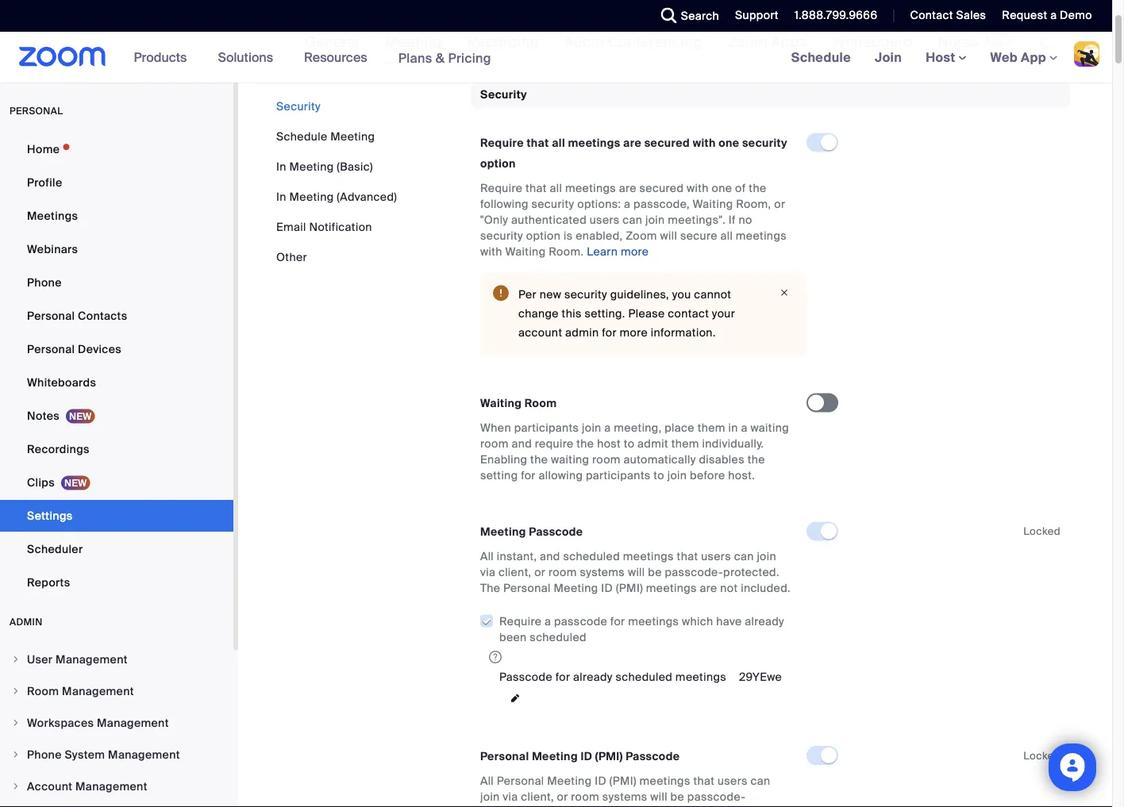 Task type: vqa. For each thing, say whether or not it's contained in the screenshot.
window new Icon
no



Task type: locate. For each thing, give the bounding box(es) containing it.
1.888.799.9666
[[795, 8, 878, 23]]

1 vertical spatial locked
[[1024, 749, 1061, 763]]

and down meeting passcode
[[540, 550, 561, 564]]

1 vertical spatial with
[[687, 181, 709, 196]]

(pmi) up all personal meeting id (pmi) meetings that users can join via client, or room systems will be passcode- protected.
[[596, 749, 623, 764]]

a left demo
[[1051, 8, 1058, 23]]

protected. inside all personal meeting id (pmi) meetings that users can join via client, or room systems will be passcode- protected.
[[481, 806, 537, 808]]

0 vertical spatial right image
[[11, 655, 21, 665]]

1 vertical spatial and
[[540, 550, 561, 564]]

passcode- inside all instant, and scheduled meetings that users can join via client, or room systems will be passcode-protected. the personal meeting id (pmi) meetings are not included.
[[665, 566, 724, 580]]

1 horizontal spatial waiting
[[751, 421, 790, 436]]

web app button
[[991, 49, 1058, 66]]

1 horizontal spatial protected.
[[724, 566, 780, 580]]

a up host
[[605, 421, 611, 436]]

resources
[[304, 49, 368, 66]]

0 vertical spatial more
[[621, 245, 649, 259]]

security up of
[[743, 136, 788, 150]]

0 vertical spatial id
[[602, 581, 613, 596]]

the down require
[[531, 453, 548, 467]]

0 vertical spatial waiting
[[693, 197, 734, 212]]

are inside 'require that all meetings are secured with one of the following security options: a passcode, waiting room, or "only authenticated users can join meetings". if no security option is enabled, zoom will secure all meetings with waiting room.'
[[619, 181, 637, 196]]

participants down host
[[586, 469, 651, 483]]

clips inside clips link
[[27, 475, 55, 490]]

schedule for schedule
[[792, 49, 852, 66]]

zoom
[[728, 33, 768, 51], [626, 229, 658, 243]]

security inside per new security guidelines, you cannot change this setting. please contact your account admin for more information.
[[565, 288, 608, 302]]

0 horizontal spatial be
[[648, 566, 662, 580]]

0 vertical spatial participants
[[515, 421, 579, 436]]

2 phone from the top
[[27, 748, 62, 763]]

1 vertical spatial systems
[[603, 790, 648, 805]]

option down authenticated
[[527, 229, 561, 243]]

enabling
[[481, 453, 528, 467]]

0 horizontal spatial protected.
[[481, 806, 537, 808]]

management for room management
[[62, 684, 134, 699]]

0 vertical spatial waiting
[[751, 421, 790, 436]]

schedule down security link
[[276, 129, 328, 144]]

been
[[500, 630, 527, 645]]

zoom down support
[[728, 33, 768, 51]]

id down personal meeting id (pmi) passcode
[[595, 774, 607, 789]]

all inside require that all meetings are secured with one security option
[[552, 136, 566, 150]]

waiting up allowing
[[551, 453, 590, 467]]

0 vertical spatial already
[[745, 614, 785, 629]]

1 vertical spatial secured
[[640, 181, 684, 196]]

right image inside the account management menu item
[[11, 783, 21, 792]]

room down "user"
[[27, 684, 59, 699]]

per
[[519, 288, 537, 302]]

secured inside require that all meetings are secured with one security option
[[645, 136, 690, 150]]

management up room management
[[56, 653, 128, 667]]

require a passcode for meetings which have already been scheduled application
[[480, 610, 807, 666]]

web app
[[991, 49, 1047, 66]]

you
[[673, 288, 692, 302]]

all inside all instant, and scheduled meetings that users can join via client, or room systems will be passcode-protected. the personal meeting id (pmi) meetings are not included.
[[481, 550, 494, 564]]

scheduled down passcode
[[530, 630, 587, 645]]

will inside 'require that all meetings are secured with one of the following security options: a passcode, waiting room, or "only authenticated users can join meetings". if no security option is enabled, zoom will secure all meetings with waiting room.'
[[661, 229, 678, 243]]

security up authenticated
[[532, 197, 575, 212]]

1 vertical spatial or
[[535, 566, 546, 580]]

room down personal meeting id (pmi) passcode
[[571, 790, 600, 805]]

2 vertical spatial users
[[718, 774, 748, 789]]

in meeting (basic)
[[276, 159, 373, 174]]

are left not
[[700, 581, 718, 596]]

reports
[[27, 576, 70, 590]]

right image left system
[[11, 751, 21, 760]]

enabled,
[[576, 229, 623, 243]]

2 vertical spatial will
[[651, 790, 668, 805]]

2 vertical spatial right image
[[11, 783, 21, 792]]

(pmi)
[[616, 581, 644, 596], [596, 749, 623, 764], [610, 774, 637, 789]]

0 horizontal spatial security
[[276, 99, 321, 114]]

1 vertical spatial more
[[620, 326, 648, 340]]

passcode up "edit password for meetings which have already been scheduled" icon
[[500, 670, 553, 685]]

0 horizontal spatial and
[[512, 437, 532, 452]]

schedule inside meetings navigation
[[792, 49, 852, 66]]

0 horizontal spatial schedule
[[276, 129, 328, 144]]

a left passcode
[[545, 614, 552, 629]]

1 vertical spatial in
[[276, 189, 287, 204]]

tabs of my account settings page tab list
[[302, 20, 1115, 64]]

join
[[876, 49, 903, 66]]

security down pricing
[[481, 87, 528, 102]]

be inside all personal meeting id (pmi) meetings that users can join via client, or room systems will be passcode- protected.
[[671, 790, 685, 805]]

1 vertical spatial to
[[654, 469, 665, 483]]

3 right image from the top
[[11, 783, 21, 792]]

that inside require that all meetings are secured with one security option
[[527, 136, 549, 150]]

per new security guidelines, you cannot change this setting. please contact your account admin for more information. alert
[[481, 273, 807, 355]]

a right in
[[742, 421, 748, 436]]

meeting
[[385, 33, 442, 51], [331, 129, 375, 144], [290, 159, 334, 174], [290, 189, 334, 204], [481, 525, 527, 540], [554, 581, 599, 596], [532, 749, 578, 764], [548, 774, 592, 789]]

1 vertical spatial one
[[712, 181, 733, 196]]

2 horizontal spatial or
[[775, 197, 786, 212]]

one inside require that all meetings are secured with one security option
[[719, 136, 740, 150]]

scheduled inside require a passcode for meetings which have already been scheduled
[[530, 630, 587, 645]]

2 vertical spatial (pmi)
[[610, 774, 637, 789]]

0 vertical spatial phone
[[27, 275, 62, 290]]

management for workspaces management
[[97, 716, 169, 731]]

product information navigation
[[122, 32, 504, 84]]

room down meeting passcode
[[549, 566, 577, 580]]

secured
[[645, 136, 690, 150], [640, 181, 684, 196]]

more right learn on the top of the page
[[621, 245, 649, 259]]

1 vertical spatial be
[[671, 790, 685, 805]]

the up host.
[[748, 453, 766, 467]]

or inside all instant, and scheduled meetings that users can join via client, or room systems will be passcode-protected. the personal meeting id (pmi) meetings are not included.
[[535, 566, 546, 580]]

already down passcode
[[574, 670, 613, 685]]

place
[[665, 421, 695, 436]]

scheduler link
[[0, 534, 234, 566]]

require
[[535, 437, 574, 452]]

1 horizontal spatial zoom
[[728, 33, 768, 51]]

0 horizontal spatial already
[[574, 670, 613, 685]]

(pmi) down personal meeting id (pmi) passcode
[[610, 774, 637, 789]]

schedule link
[[780, 32, 864, 83]]

right image inside phone system management menu item
[[11, 751, 21, 760]]

1 vertical spatial right image
[[11, 687, 21, 697]]

waiting up "meetings"."
[[693, 197, 734, 212]]

automatically
[[624, 453, 696, 467]]

menu bar
[[276, 99, 397, 265]]

1 horizontal spatial clips
[[1041, 33, 1076, 51]]

1 vertical spatial users
[[702, 550, 732, 564]]

meetings inside require a passcode for meetings which have already been scheduled
[[629, 614, 679, 629]]

1 horizontal spatial security
[[481, 87, 528, 102]]

right image left room management
[[11, 687, 21, 697]]

0 vertical spatial users
[[590, 213, 620, 228]]

all
[[481, 550, 494, 564], [481, 774, 494, 789]]

scroll left image
[[280, 33, 296, 48]]

the up room,
[[749, 181, 767, 196]]

personal down personal meeting id (pmi) passcode
[[497, 774, 545, 789]]

1 vertical spatial zoom
[[626, 229, 658, 243]]

0 vertical spatial will
[[661, 229, 678, 243]]

0 vertical spatial option
[[481, 156, 516, 171]]

personal up personal devices
[[27, 309, 75, 323]]

clips up settings
[[27, 475, 55, 490]]

for inside per new security guidelines, you cannot change this setting. please contact your account admin for more information.
[[602, 326, 617, 340]]

require that all meetings are secured with one of the following security options: a passcode, waiting room, or "only authenticated users can join meetings". if no security option is enabled, zoom will secure all meetings with waiting room.
[[481, 181, 787, 259]]

0 vertical spatial or
[[775, 197, 786, 212]]

2 right image from the top
[[11, 751, 21, 760]]

whiteboards
[[27, 375, 96, 390]]

for down passcode
[[556, 670, 571, 685]]

and up enabling
[[512, 437, 532, 452]]

phone down webinars
[[27, 275, 62, 290]]

1 horizontal spatial participants
[[586, 469, 651, 483]]

require a passcode for meetings which have already been scheduled
[[500, 614, 785, 645]]

home
[[27, 142, 60, 157]]

systems up passcode
[[580, 566, 625, 580]]

secured for of
[[640, 181, 684, 196]]

sales
[[957, 8, 987, 23]]

waiting
[[751, 421, 790, 436], [551, 453, 590, 467]]

0 vertical spatial them
[[698, 421, 726, 436]]

is
[[564, 229, 573, 243]]

already down included.
[[745, 614, 785, 629]]

scheduled
[[564, 550, 621, 564], [530, 630, 587, 645], [616, 670, 673, 685]]

meetings".
[[668, 213, 726, 228]]

personal
[[27, 309, 75, 323], [27, 342, 75, 357], [504, 581, 551, 596], [481, 749, 530, 764], [497, 774, 545, 789]]

0 vertical spatial passcode
[[529, 525, 583, 540]]

will
[[661, 229, 678, 243], [628, 566, 645, 580], [651, 790, 668, 805]]

require for require that all meetings are secured with one of the following security options: a passcode, waiting room, or "only authenticated users can join meetings". if no security option is enabled, zoom will secure all meetings with waiting room.
[[481, 181, 523, 196]]

protected.
[[724, 566, 780, 580], [481, 806, 537, 808]]

email notification link
[[276, 220, 372, 234]]

meeting left pricing
[[385, 33, 442, 51]]

zoom logo image
[[19, 47, 106, 67]]

clips
[[1041, 33, 1076, 51], [27, 475, 55, 490]]

the inside 'require that all meetings are secured with one of the following security options: a passcode, waiting room, or "only authenticated users can join meetings". if no security option is enabled, zoom will secure all meetings with waiting room.'
[[749, 181, 767, 196]]

0 horizontal spatial via
[[481, 566, 496, 580]]

scheduled down require a passcode for meetings which have already been scheduled application
[[616, 670, 673, 685]]

passcode up instant,
[[529, 525, 583, 540]]

a right options:
[[624, 197, 631, 212]]

0 vertical spatial right image
[[11, 719, 21, 729]]

option
[[481, 156, 516, 171], [527, 229, 561, 243]]

1 vertical spatial right image
[[11, 751, 21, 760]]

2 vertical spatial are
[[700, 581, 718, 596]]

that inside 'require that all meetings are secured with one of the following security options: a passcode, waiting room, or "only authenticated users can join meetings". if no security option is enabled, zoom will secure all meetings with waiting room.'
[[526, 181, 547, 196]]

scroll right image
[[1056, 33, 1072, 48]]

0 vertical spatial and
[[512, 437, 532, 452]]

notes link
[[0, 400, 234, 432]]

1 vertical spatial option
[[527, 229, 561, 243]]

users inside all personal meeting id (pmi) meetings that users can join via client, or room systems will be passcode- protected.
[[718, 774, 748, 789]]

the
[[749, 181, 767, 196], [577, 437, 595, 452], [531, 453, 548, 467], [748, 453, 766, 467]]

one left of
[[712, 181, 733, 196]]

account
[[519, 326, 563, 340]]

security inside require that all meetings are secured with one security option
[[743, 136, 788, 150]]

2 vertical spatial can
[[751, 774, 771, 789]]

are inside require that all meetings are secured with one security option
[[624, 136, 642, 150]]

0 vertical spatial locked
[[1024, 525, 1061, 539]]

meeting up passcode
[[554, 581, 599, 596]]

clips down 'request a demo'
[[1041, 33, 1076, 51]]

notes up recordings
[[27, 409, 60, 423]]

waiting up "when"
[[481, 396, 522, 411]]

1 vertical spatial passcode-
[[688, 790, 746, 805]]

meetings inside all personal meeting id (pmi) meetings that users can join via client, or room systems will be passcode- protected.
[[640, 774, 691, 789]]

room
[[481, 437, 509, 452], [593, 453, 621, 467], [549, 566, 577, 580], [571, 790, 600, 805]]

passcode- inside all personal meeting id (pmi) meetings that users can join via client, or room systems will be passcode- protected.
[[688, 790, 746, 805]]

to down automatically
[[654, 469, 665, 483]]

(pmi) up require a passcode for meetings which have already been scheduled at the bottom
[[616, 581, 644, 596]]

to down meeting,
[[624, 437, 635, 452]]

1 horizontal spatial via
[[503, 790, 518, 805]]

menu item
[[0, 804, 234, 808]]

2 all from the top
[[481, 774, 494, 789]]

right image inside the workspaces management menu item
[[11, 719, 21, 729]]

profile picture image
[[1075, 41, 1100, 67]]

schedule
[[792, 49, 852, 66], [276, 129, 328, 144]]

1 right image from the top
[[11, 719, 21, 729]]

phone up account
[[27, 748, 62, 763]]

right image for room management
[[11, 687, 21, 697]]

participants up require
[[515, 421, 579, 436]]

learn more about require a passcode for meetings which have already been scheduled image
[[485, 651, 507, 665]]

notes down 'contact sales'
[[938, 33, 980, 51]]

0 horizontal spatial to
[[624, 437, 635, 452]]

whiteboards link
[[0, 367, 234, 399]]

2 in from the top
[[276, 189, 287, 204]]

0 vertical spatial secured
[[645, 136, 690, 150]]

management up workspaces management
[[62, 684, 134, 699]]

in down schedule meeting
[[276, 159, 287, 174]]

passcode-
[[665, 566, 724, 580], [688, 790, 746, 805]]

account management menu item
[[0, 772, 234, 802]]

1 vertical spatial can
[[735, 550, 754, 564]]

right image left workspaces
[[11, 719, 21, 729]]

room.
[[549, 245, 584, 259]]

included.
[[741, 581, 791, 596]]

id up passcode
[[602, 581, 613, 596]]

setting
[[481, 469, 518, 483]]

zoom inside 'require that all meetings are secured with one of the following security options: a passcode, waiting room, or "only authenticated users can join meetings". if no security option is enabled, zoom will secure all meetings with waiting room.'
[[626, 229, 658, 243]]

via inside all personal meeting id (pmi) meetings that users can join via client, or room systems will be passcode- protected.
[[503, 790, 518, 805]]

right image left "user"
[[11, 655, 21, 665]]

client, down personal meeting id (pmi) passcode
[[521, 790, 554, 805]]

security
[[743, 136, 788, 150], [532, 197, 575, 212], [481, 229, 524, 243], [565, 288, 608, 302]]

secured inside 'require that all meetings are secured with one of the following security options: a passcode, waiting room, or "only authenticated users can join meetings". if no security option is enabled, zoom will secure all meetings with waiting room.'
[[640, 181, 684, 196]]

contact sales link
[[899, 0, 991, 32], [911, 8, 987, 23]]

require inside require a passcode for meetings which have already been scheduled
[[500, 614, 542, 629]]

0 vertical spatial via
[[481, 566, 496, 580]]

1 horizontal spatial and
[[540, 550, 561, 564]]

or right room,
[[775, 197, 786, 212]]

room down "when"
[[481, 437, 509, 452]]

0 horizontal spatial room
[[27, 684, 59, 699]]

require
[[481, 136, 524, 150], [481, 181, 523, 196], [500, 614, 542, 629]]

or inside all personal meeting id (pmi) meetings that users can join via client, or room systems will be passcode- protected.
[[557, 790, 569, 805]]

for down enabling
[[521, 469, 536, 483]]

0 vertical spatial notes
[[938, 33, 980, 51]]

zoom up learn more link
[[626, 229, 658, 243]]

or inside 'require that all meetings are secured with one of the following security options: a passcode, waiting room, or "only authenticated users can join meetings". if no security option is enabled, zoom will secure all meetings with waiting room.'
[[775, 197, 786, 212]]

systems
[[580, 566, 625, 580], [603, 790, 648, 805]]

banner
[[0, 32, 1113, 84]]

(pmi) inside all personal meeting id (pmi) meetings that users can join via client, or room systems will be passcode- protected.
[[610, 774, 637, 789]]

0 vertical spatial schedule
[[792, 49, 852, 66]]

have
[[717, 614, 742, 629]]

1 vertical spatial phone
[[27, 748, 62, 763]]

in meeting (advanced)
[[276, 189, 397, 204]]

scheduled inside all instant, and scheduled meetings that users can join via client, or room systems will be passcode-protected. the personal meeting id (pmi) meetings are not included.
[[564, 550, 621, 564]]

0 vertical spatial one
[[719, 136, 740, 150]]

2 vertical spatial id
[[595, 774, 607, 789]]

passcode up all personal meeting id (pmi) meetings that users can join via client, or room systems will be passcode- protected.
[[626, 749, 680, 764]]

meeting up all personal meeting id (pmi) meetings that users can join via client, or room systems will be passcode- protected.
[[532, 749, 578, 764]]

2 vertical spatial require
[[500, 614, 542, 629]]

meeting inside tabs of my account settings page tab list
[[385, 33, 442, 51]]

0 vertical spatial zoom
[[728, 33, 768, 51]]

meeting passcode
[[481, 525, 583, 540]]

request a demo
[[1003, 8, 1093, 23]]

meetings
[[568, 136, 621, 150], [566, 181, 617, 196], [736, 229, 787, 243], [623, 550, 674, 564], [646, 581, 697, 596], [629, 614, 679, 629], [676, 670, 727, 685], [640, 774, 691, 789]]

1 horizontal spatial option
[[527, 229, 561, 243]]

client,
[[499, 566, 532, 580], [521, 790, 554, 805]]

all for all instant, and scheduled meetings that users can join via client, or room systems will be passcode-protected. the personal meeting id (pmi) meetings are not included.
[[481, 550, 494, 564]]

require inside require that all meetings are secured with one security option
[[481, 136, 524, 150]]

one up of
[[719, 136, 740, 150]]

waiting right in
[[751, 421, 790, 436]]

account
[[27, 780, 73, 794]]

management down phone system management menu item
[[75, 780, 148, 794]]

phone inside menu item
[[27, 748, 62, 763]]

them left in
[[698, 421, 726, 436]]

schedule down 1.888.799.9666
[[792, 49, 852, 66]]

with
[[693, 136, 716, 150], [687, 181, 709, 196], [481, 245, 503, 259]]

1 horizontal spatial already
[[745, 614, 785, 629]]

systems down personal meeting id (pmi) passcode
[[603, 790, 648, 805]]

disables
[[699, 453, 745, 467]]

phone
[[27, 275, 62, 290], [27, 748, 62, 763]]

0 vertical spatial (pmi)
[[616, 581, 644, 596]]

via inside all instant, and scheduled meetings that users can join via client, or room systems will be passcode-protected. the personal meeting id (pmi) meetings are not included.
[[481, 566, 496, 580]]

more down please
[[620, 326, 648, 340]]

0 vertical spatial are
[[624, 136, 642, 150]]

request
[[1003, 8, 1048, 23]]

and inside all instant, and scheduled meetings that users can join via client, or room systems will be passcode-protected. the personal meeting id (pmi) meetings are not included.
[[540, 550, 561, 564]]

scheduled down meeting passcode
[[564, 550, 621, 564]]

0 vertical spatial all
[[552, 136, 566, 150]]

system
[[65, 748, 105, 763]]

meeting up email notification
[[290, 189, 334, 204]]

personal inside all instant, and scheduled meetings that users can join via client, or room systems will be passcode-protected. the personal meeting id (pmi) meetings are not included.
[[504, 581, 551, 596]]

all inside all personal meeting id (pmi) meetings that users can join via client, or room systems will be passcode- protected.
[[481, 774, 494, 789]]

for right passcode
[[611, 614, 626, 629]]

systems inside all instant, and scheduled meetings that users can join via client, or room systems will be passcode-protected. the personal meeting id (pmi) meetings are not included.
[[580, 566, 625, 580]]

with for security
[[693, 136, 716, 150]]

management for account management
[[75, 780, 148, 794]]

for down setting.
[[602, 326, 617, 340]]

personal up whiteboards at the left top of page
[[27, 342, 75, 357]]

join inside 'require that all meetings are secured with one of the following security options: a passcode, waiting room, or "only authenticated users can join meetings". if no security option is enabled, zoom will secure all meetings with waiting room.'
[[646, 213, 665, 228]]

option up following
[[481, 156, 516, 171]]

right image for phone system management
[[11, 751, 21, 760]]

1 vertical spatial clips
[[27, 475, 55, 490]]

1 right image from the top
[[11, 655, 21, 665]]

1 vertical spatial via
[[503, 790, 518, 805]]

2 vertical spatial or
[[557, 790, 569, 805]]

meetings navigation
[[780, 32, 1113, 84]]

1 vertical spatial require
[[481, 181, 523, 196]]

or down instant,
[[535, 566, 546, 580]]

that
[[527, 136, 549, 150], [526, 181, 547, 196], [677, 550, 699, 564], [694, 774, 715, 789]]

require inside 'require that all meetings are secured with one of the following security options: a passcode, waiting room, or "only authenticated users can join meetings". if no security option is enabled, zoom will secure all meetings with waiting room.'
[[481, 181, 523, 196]]

right image
[[11, 719, 21, 729], [11, 751, 21, 760], [11, 783, 21, 792]]

passcode,
[[634, 197, 690, 212]]

management inside menu item
[[75, 780, 148, 794]]

admin menu menu
[[0, 645, 234, 808]]

management down the workspaces management menu item
[[108, 748, 180, 763]]

id up all personal meeting id (pmi) meetings that users can join via client, or room systems will be passcode- protected.
[[581, 749, 593, 764]]

meeting down personal meeting id (pmi) passcode
[[548, 774, 592, 789]]

1 horizontal spatial to
[[654, 469, 665, 483]]

(pmi) inside all instant, and scheduled meetings that users can join via client, or room systems will be passcode-protected. the personal meeting id (pmi) meetings are not included.
[[616, 581, 644, 596]]

all personal meeting id (pmi) meetings that users can join via client, or room systems will be passcode- protected.
[[481, 774, 771, 808]]

are up options:
[[619, 181, 637, 196]]

be inside all instant, and scheduled meetings that users can join via client, or room systems will be passcode-protected. the personal meeting id (pmi) meetings are not included.
[[648, 566, 662, 580]]

personal down "edit password for meetings which have already been scheduled" icon
[[481, 749, 530, 764]]

1 vertical spatial all
[[550, 181, 563, 196]]

id inside all instant, and scheduled meetings that users can join via client, or room systems will be passcode-protected. the personal meeting id (pmi) meetings are not included.
[[602, 581, 613, 596]]

0 horizontal spatial notes
[[27, 409, 60, 423]]

1 horizontal spatial notes
[[938, 33, 980, 51]]

1 vertical spatial client,
[[521, 790, 554, 805]]

security link
[[276, 99, 321, 114]]

scheduled for already
[[616, 670, 673, 685]]

notes inside notes "link"
[[27, 409, 60, 423]]

support
[[736, 8, 779, 23]]

devices
[[78, 342, 122, 357]]

join inside all instant, and scheduled meetings that users can join via client, or room systems will be passcode-protected. the personal meeting id (pmi) meetings are not included.
[[757, 550, 777, 564]]

0 vertical spatial scheduled
[[564, 550, 621, 564]]

1 horizontal spatial or
[[557, 790, 569, 805]]

waiting down authenticated
[[506, 245, 546, 259]]

security up this
[[565, 288, 608, 302]]

one for of
[[712, 181, 733, 196]]

right image for account management
[[11, 783, 21, 792]]

or down personal meeting id (pmi) passcode
[[557, 790, 569, 805]]

one inside 'require that all meetings are secured with one of the following security options: a passcode, waiting room, or "only authenticated users can join meetings". if no security option is enabled, zoom will secure all meetings with waiting room.'
[[712, 181, 733, 196]]

a inside 'require that all meetings are secured with one of the following security options: a passcode, waiting room, or "only authenticated users can join meetings". if no security option is enabled, zoom will secure all meetings with waiting room.'
[[624, 197, 631, 212]]

0 vertical spatial clips
[[1041, 33, 1076, 51]]

management down room management menu item
[[97, 716, 169, 731]]

when
[[481, 421, 512, 436]]

right image inside user management menu item
[[11, 655, 21, 665]]

right image inside room management menu item
[[11, 687, 21, 697]]

join inside all personal meeting id (pmi) meetings that users can join via client, or room systems will be passcode- protected.
[[481, 790, 500, 805]]

are up the 'passcode,'
[[624, 136, 642, 150]]

1 in from the top
[[276, 159, 287, 174]]

0 vertical spatial systems
[[580, 566, 625, 580]]

0 vertical spatial in
[[276, 159, 287, 174]]

search
[[681, 8, 720, 23]]

phone inside personal menu menu
[[27, 275, 62, 290]]

room up require
[[525, 396, 557, 411]]

with inside require that all meetings are secured with one security option
[[693, 136, 716, 150]]

right image
[[11, 655, 21, 665], [11, 687, 21, 697]]

in up the 'email'
[[276, 189, 287, 204]]

phone system management
[[27, 748, 180, 763]]

room inside all instant, and scheduled meetings that users can join via client, or room systems will be passcode-protected. the personal meeting id (pmi) meetings are not included.
[[549, 566, 577, 580]]

recordings
[[27, 442, 90, 457]]

1.888.799.9666 button
[[783, 0, 882, 32], [795, 8, 878, 23]]

0 vertical spatial be
[[648, 566, 662, 580]]

right image left account
[[11, 783, 21, 792]]

1 vertical spatial scheduled
[[530, 630, 587, 645]]

1 vertical spatial schedule
[[276, 129, 328, 144]]

1 all from the top
[[481, 550, 494, 564]]

1 phone from the top
[[27, 275, 62, 290]]

1 vertical spatial protected.
[[481, 806, 537, 808]]

are for security
[[624, 136, 642, 150]]

can inside all personal meeting id (pmi) meetings that users can join via client, or room systems will be passcode- protected.
[[751, 774, 771, 789]]

2 right image from the top
[[11, 687, 21, 697]]

the left host
[[577, 437, 595, 452]]



Task type: describe. For each thing, give the bounding box(es) containing it.
the
[[481, 581, 501, 596]]

personal meeting id (pmi) passcode
[[481, 749, 680, 764]]

meetings link
[[0, 200, 234, 232]]

2 vertical spatial all
[[721, 229, 733, 243]]

in for in meeting (basic)
[[276, 159, 287, 174]]

2 vertical spatial waiting
[[481, 396, 522, 411]]

host button
[[926, 49, 967, 66]]

zoom apps
[[728, 33, 808, 51]]

2 locked from the top
[[1024, 749, 1061, 763]]

require that all meetings are secured with one security option
[[481, 136, 788, 171]]

host
[[926, 49, 959, 66]]

individually.
[[703, 437, 765, 452]]

general
[[305, 33, 360, 51]]

information.
[[651, 326, 716, 340]]

(advanced)
[[337, 189, 397, 204]]

for inside require a passcode for meetings which have already been scheduled
[[611, 614, 626, 629]]

instant,
[[497, 550, 537, 564]]

meeting inside all instant, and scheduled meetings that users can join via client, or room systems will be passcode-protected. the personal meeting id (pmi) meetings are not included.
[[554, 581, 599, 596]]

cannot
[[695, 288, 732, 302]]

your
[[712, 307, 736, 321]]

security element
[[471, 83, 1071, 808]]

2 vertical spatial with
[[481, 245, 503, 259]]

will inside all personal meeting id (pmi) meetings that users can join via client, or room systems will be passcode- protected.
[[651, 790, 668, 805]]

authenticated
[[512, 213, 587, 228]]

all instant, and scheduled meetings that users can join via client, or room systems will be passcode-protected. the personal meeting id (pmi) meetings are not included.
[[481, 550, 791, 596]]

demo
[[1061, 8, 1093, 23]]

are for of
[[619, 181, 637, 196]]

zoom inside tabs of my account settings page tab list
[[728, 33, 768, 51]]

notification
[[309, 220, 372, 234]]

admin
[[566, 326, 599, 340]]

notes inside tabs of my account settings page tab list
[[938, 33, 980, 51]]

a inside require a passcode for meetings which have already been scheduled
[[545, 614, 552, 629]]

audio
[[565, 33, 605, 51]]

will inside all instant, and scheduled meetings that users can join via client, or room systems will be passcode-protected. the personal meeting id (pmi) meetings are not included.
[[628, 566, 645, 580]]

waiting room
[[481, 396, 557, 411]]

please
[[629, 307, 665, 321]]

in meeting (advanced) link
[[276, 189, 397, 204]]

resources button
[[304, 32, 375, 83]]

before
[[690, 469, 726, 483]]

require for require that all meetings are secured with one security option
[[481, 136, 524, 150]]

require for require a passcode for meetings which have already been scheduled
[[500, 614, 542, 629]]

recording
[[468, 33, 539, 51]]

phone for phone system management
[[27, 748, 62, 763]]

which
[[682, 614, 714, 629]]

schedule meeting
[[276, 129, 375, 144]]

phone system management menu item
[[0, 740, 234, 771]]

clips inside tabs of my account settings page tab list
[[1041, 33, 1076, 51]]

plans & pricing
[[399, 49, 492, 66]]

if
[[729, 213, 736, 228]]

systems inside all personal meeting id (pmi) meetings that users can join via client, or room systems will be passcode- protected.
[[603, 790, 648, 805]]

settings
[[27, 509, 73, 524]]

email
[[276, 220, 306, 234]]

room inside menu item
[[27, 684, 59, 699]]

1 vertical spatial (pmi)
[[596, 749, 623, 764]]

2 vertical spatial passcode
[[626, 749, 680, 764]]

all for require that all meetings are secured with one security option
[[552, 136, 566, 150]]

host.
[[729, 469, 756, 483]]

users inside all instant, and scheduled meetings that users can join via client, or room systems will be passcode-protected. the personal meeting id (pmi) meetings are not included.
[[702, 550, 732, 564]]

room,
[[737, 197, 772, 212]]

warning image
[[493, 286, 509, 301]]

phone link
[[0, 267, 234, 299]]

room management menu item
[[0, 677, 234, 707]]

for inside when participants join a meeting, place them in a waiting room and require the host to admit them individually. enabling the waiting room automatically disables the setting for allowing participants to join before host.
[[521, 469, 536, 483]]

"only
[[481, 213, 509, 228]]

in for in meeting (advanced)
[[276, 189, 287, 204]]

users inside 'require that all meetings are secured with one of the following security options: a passcode, waiting room, or "only authenticated users can join meetings". if no security option is enabled, zoom will secure all meetings with waiting room.'
[[590, 213, 620, 228]]

one for security
[[719, 136, 740, 150]]

meeting up instant,
[[481, 525, 527, 540]]

edit password for meetings which have already been scheduled image
[[506, 691, 525, 707]]

account management
[[27, 780, 148, 794]]

not
[[721, 581, 738, 596]]

banner containing products
[[0, 32, 1113, 84]]

setting.
[[585, 307, 626, 321]]

no
[[739, 213, 753, 228]]

room inside all personal meeting id (pmi) meetings that users can join via client, or room systems will be passcode- protected.
[[571, 790, 600, 805]]

are inside all instant, and scheduled meetings that users can join via client, or room systems will be passcode-protected. the personal meeting id (pmi) meetings are not included.
[[700, 581, 718, 596]]

contact
[[668, 307, 710, 321]]

plans
[[399, 49, 433, 66]]

conferencing
[[608, 33, 702, 51]]

home link
[[0, 133, 234, 165]]

schedule for schedule meeting
[[276, 129, 328, 144]]

that inside all personal meeting id (pmi) meetings that users can join via client, or room systems will be passcode- protected.
[[694, 774, 715, 789]]

audio conferencing
[[565, 33, 702, 51]]

client, inside all personal meeting id (pmi) meetings that users can join via client, or room systems will be passcode- protected.
[[521, 790, 554, 805]]

meetings inside require that all meetings are secured with one security option
[[568, 136, 621, 150]]

option inside 'require that all meetings are secured with one of the following security options: a passcode, waiting room, or "only authenticated users can join meetings". if no security option is enabled, zoom will secure all meetings with waiting room.'
[[527, 229, 561, 243]]

personal for contacts
[[27, 309, 75, 323]]

1 vertical spatial id
[[581, 749, 593, 764]]

personal for devices
[[27, 342, 75, 357]]

solutions button
[[218, 32, 281, 83]]

admit
[[638, 437, 669, 452]]

phone for phone
[[27, 275, 62, 290]]

scheduled for and
[[564, 550, 621, 564]]

meeting,
[[614, 421, 662, 436]]

menu bar containing security
[[276, 99, 397, 265]]

webinars link
[[0, 234, 234, 265]]

that inside all instant, and scheduled meetings that users can join via client, or room systems will be passcode-protected. the personal meeting id (pmi) meetings are not included.
[[677, 550, 699, 564]]

(basic)
[[337, 159, 373, 174]]

recordings link
[[0, 434, 234, 466]]

room down host
[[593, 453, 621, 467]]

29yewe
[[740, 670, 783, 685]]

and inside when participants join a meeting, place them in a waiting room and require the host to admit them individually. enabling the waiting room automatically disables the setting for allowing participants to join before host.
[[512, 437, 532, 452]]

personal contacts link
[[0, 300, 234, 332]]

1 vertical spatial passcode
[[500, 670, 553, 685]]

right image for user management
[[11, 655, 21, 665]]

meeting up (basic)
[[331, 129, 375, 144]]

personal inside all personal meeting id (pmi) meetings that users can join via client, or room systems will be passcode- protected.
[[497, 774, 545, 789]]

more inside per new security guidelines, you cannot change this setting. please contact your account admin for more information.
[[620, 326, 648, 340]]

1 vertical spatial participants
[[586, 469, 651, 483]]

management for user management
[[56, 653, 128, 667]]

id inside all personal meeting id (pmi) meetings that users can join via client, or room systems will be passcode- protected.
[[595, 774, 607, 789]]

all for require that all meetings are secured with one of the following security options: a passcode, waiting room, or "only authenticated users can join meetings". if no security option is enabled, zoom will secure all meetings with waiting room.
[[550, 181, 563, 196]]

profile link
[[0, 167, 234, 199]]

close image
[[775, 286, 794, 300]]

user management
[[27, 653, 128, 667]]

products button
[[134, 32, 194, 83]]

learn
[[587, 245, 618, 259]]

option inside require that all meetings are secured with one security option
[[481, 156, 516, 171]]

when participants join a meeting, place them in a waiting room and require the host to admit them individually. enabling the waiting room automatically disables the setting for allowing participants to join before host.
[[481, 421, 790, 483]]

meeting down schedule meeting
[[290, 159, 334, 174]]

&
[[436, 49, 445, 66]]

apps
[[772, 33, 808, 51]]

personal menu menu
[[0, 133, 234, 601]]

1 vertical spatial them
[[672, 437, 700, 452]]

web
[[991, 49, 1018, 66]]

client, inside all instant, and scheduled meetings that users can join via client, or room systems will be passcode-protected. the personal meeting id (pmi) meetings are not included.
[[499, 566, 532, 580]]

join link
[[864, 32, 915, 83]]

passcode for already scheduled meetings
[[500, 670, 727, 685]]

1.888.799.9666 button up whiteboard
[[783, 0, 882, 32]]

guidelines,
[[611, 288, 670, 302]]

can inside all instant, and scheduled meetings that users can join via client, or room systems will be passcode-protected. the personal meeting id (pmi) meetings are not included.
[[735, 550, 754, 564]]

scheduler
[[27, 542, 83, 557]]

workspaces management
[[27, 716, 169, 731]]

options:
[[578, 197, 622, 212]]

pricing
[[448, 49, 492, 66]]

all for all personal meeting id (pmi) meetings that users can join via client, or room systems will be passcode- protected.
[[481, 774, 494, 789]]

with for of
[[687, 181, 709, 196]]

already inside require a passcode for meetings which have already been scheduled
[[745, 614, 785, 629]]

meeting inside all personal meeting id (pmi) meetings that users can join via client, or room systems will be passcode- protected.
[[548, 774, 592, 789]]

other link
[[276, 250, 307, 265]]

1 vertical spatial already
[[574, 670, 613, 685]]

room management
[[27, 684, 134, 699]]

search button
[[650, 0, 724, 32]]

room inside security element
[[525, 396, 557, 411]]

user management menu item
[[0, 645, 234, 675]]

other
[[276, 250, 307, 265]]

secured for security
[[645, 136, 690, 150]]

1 vertical spatial waiting
[[551, 453, 590, 467]]

secure
[[681, 229, 718, 243]]

personal
[[10, 105, 63, 117]]

schedule meeting link
[[276, 129, 375, 144]]

1 locked from the top
[[1024, 525, 1061, 539]]

protected. inside all instant, and scheduled meetings that users can join via client, or room systems will be passcode-protected. the personal meeting id (pmi) meetings are not included.
[[724, 566, 780, 580]]

in meeting (basic) link
[[276, 159, 373, 174]]

security down "only
[[481, 229, 524, 243]]

meetings
[[27, 209, 78, 223]]

contacts
[[78, 309, 127, 323]]

right image for workspaces management
[[11, 719, 21, 729]]

1.888.799.9666 button up schedule link
[[795, 8, 878, 23]]

1 vertical spatial waiting
[[506, 245, 546, 259]]

can inside 'require that all meetings are secured with one of the following security options: a passcode, waiting room, or "only authenticated users can join meetings". if no security option is enabled, zoom will secure all meetings with waiting room.'
[[623, 213, 643, 228]]

workspaces management menu item
[[0, 709, 234, 739]]

allowing
[[539, 469, 583, 483]]

personal for meeting
[[481, 749, 530, 764]]



